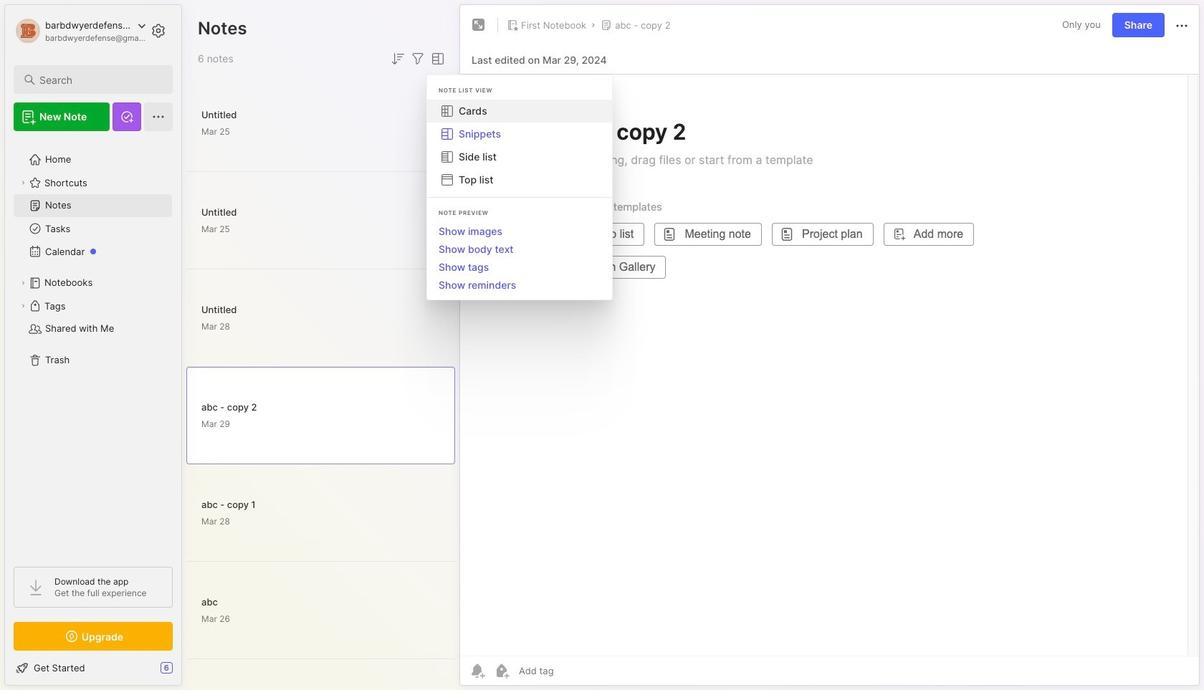 Task type: describe. For each thing, give the bounding box(es) containing it.
note window element
[[460, 4, 1200, 690]]

1 dropdown list menu from the top
[[427, 100, 612, 191]]

Note Editor text field
[[460, 74, 1200, 656]]

Help and Learning task checklist field
[[5, 657, 181, 680]]

2 dropdown list menu from the top
[[427, 222, 612, 294]]

View options field
[[427, 50, 447, 67]]

expand note image
[[470, 16, 488, 34]]

settings image
[[150, 22, 167, 39]]

Account field
[[14, 16, 146, 45]]

more actions image
[[1174, 17, 1191, 34]]



Task type: locate. For each thing, give the bounding box(es) containing it.
add tag image
[[493, 663, 511, 680]]

Add tag field
[[518, 665, 626, 678]]

none search field inside main element
[[39, 71, 160, 88]]

main element
[[0, 0, 186, 691]]

expand notebooks image
[[19, 279, 27, 288]]

click to collapse image
[[181, 664, 192, 681]]

tree
[[5, 140, 181, 554]]

dropdown list menu
[[427, 100, 612, 191], [427, 222, 612, 294]]

add filters image
[[409, 50, 427, 67]]

1 vertical spatial dropdown list menu
[[427, 222, 612, 294]]

tree inside main element
[[5, 140, 181, 554]]

menu item
[[427, 100, 612, 123]]

Add filters field
[[409, 50, 427, 67]]

Sort options field
[[389, 50, 407, 67]]

None search field
[[39, 71, 160, 88]]

Search text field
[[39, 73, 160, 87]]

add a reminder image
[[469, 663, 486, 680]]

0 vertical spatial dropdown list menu
[[427, 100, 612, 191]]

expand tags image
[[19, 302, 27, 310]]

More actions field
[[1174, 16, 1191, 34]]



Task type: vqa. For each thing, say whether or not it's contained in the screenshot.
"Organize Files 8" Cell
no



